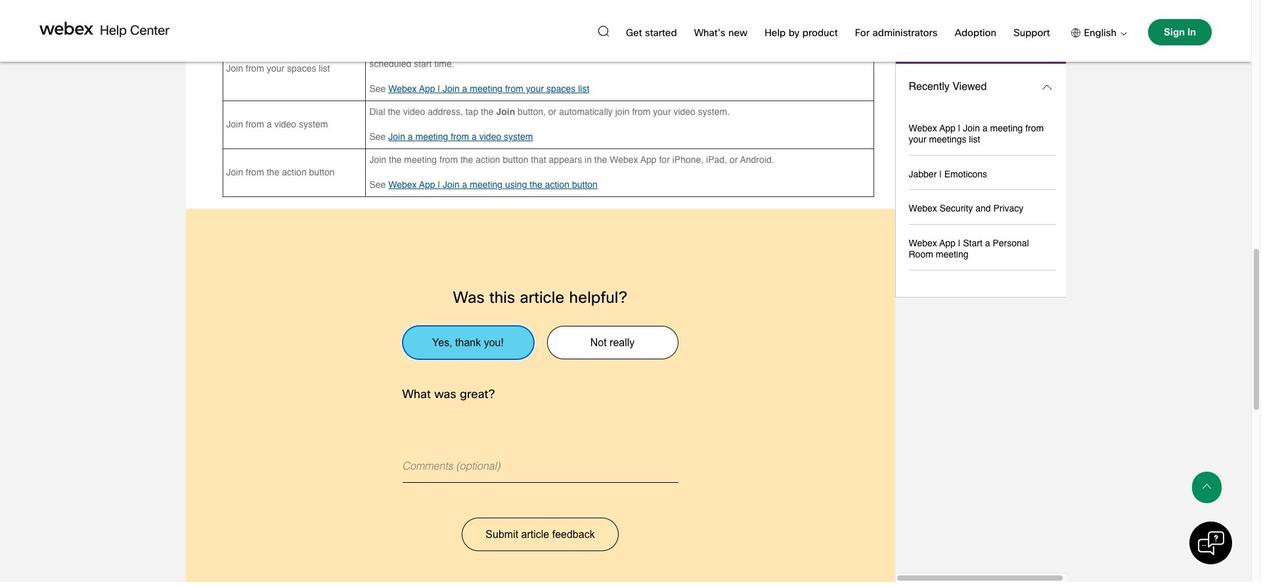 Task type: vqa. For each thing, say whether or not it's contained in the screenshot.
chat help icon
yes



Task type: describe. For each thing, give the bounding box(es) containing it.
Enter Feedback text field
[[403, 405, 679, 483]]

webex logo image
[[39, 22, 93, 35]]

chat help image
[[1199, 530, 1225, 557]]

arrow image
[[1117, 32, 1128, 35]]

search icon image
[[598, 25, 609, 36]]



